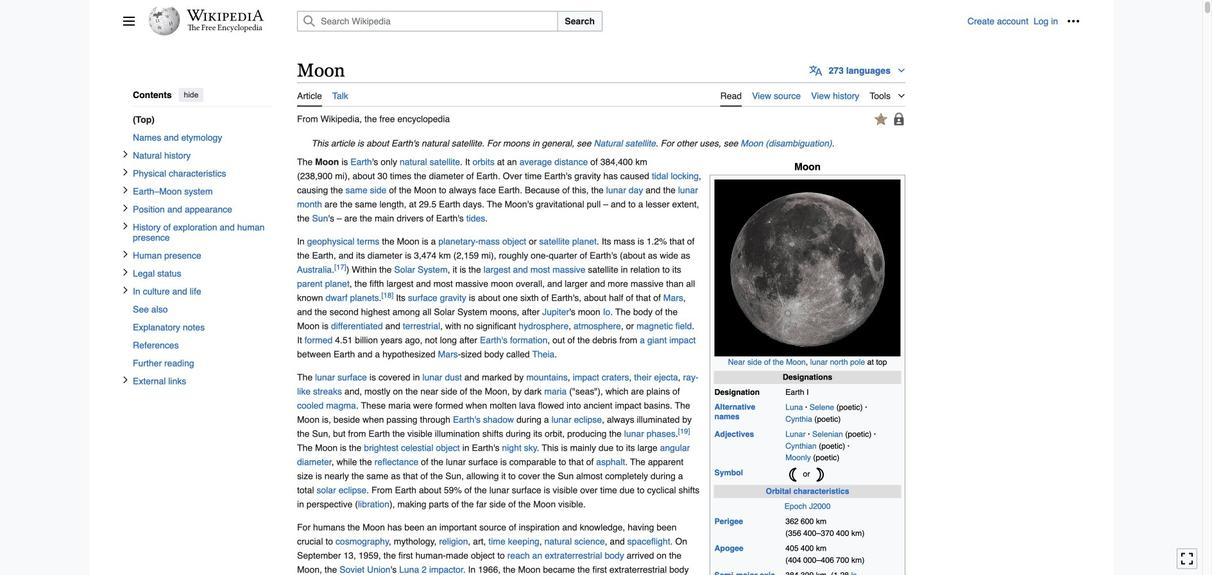 Task type: describe. For each thing, give the bounding box(es) containing it.
log in and more options image
[[1067, 15, 1080, 28]]

wikipedia image
[[187, 10, 264, 21]]

language progressive image
[[809, 64, 822, 77]]

full moon in the darkness of the night sky. it is patterned with a mix of light-tone regions and darker, irregular blotches, and scattered with varied circles surrounded by out-thrown rays of bright ejecta: impact craters. image
[[715, 180, 901, 357]]

1 x small image from the top
[[121, 150, 129, 158]]

2 x small image from the top
[[121, 204, 129, 212]]

page semi-protected image
[[893, 113, 905, 125]]

☽ image
[[812, 468, 828, 483]]

fullscreen image
[[1181, 553, 1194, 566]]

menu image
[[123, 15, 135, 28]]

the free encyclopedia image
[[188, 24, 263, 33]]

2 x small image from the top
[[121, 186, 129, 194]]

☾ image
[[785, 468, 801, 483]]



Task type: locate. For each thing, give the bounding box(es) containing it.
3 x small image from the top
[[121, 286, 129, 294]]

1 x small image from the top
[[121, 168, 129, 176]]

x small image
[[121, 168, 129, 176], [121, 186, 129, 194], [121, 286, 129, 294]]

featured article image
[[875, 113, 887, 125]]

main content
[[292, 58, 1080, 576]]

6 x small image from the top
[[121, 376, 129, 384]]

0 vertical spatial x small image
[[121, 168, 129, 176]]

2 vertical spatial x small image
[[121, 286, 129, 294]]

personal tools navigation
[[968, 11, 1084, 31]]

4 x small image from the top
[[121, 250, 129, 258]]

None search field
[[282, 11, 968, 31]]

Search Wikipedia search field
[[297, 11, 558, 31]]

3 x small image from the top
[[121, 222, 129, 230]]

1 vertical spatial x small image
[[121, 186, 129, 194]]

note
[[297, 136, 905, 151]]

5 x small image from the top
[[121, 268, 129, 276]]

x small image
[[121, 150, 129, 158], [121, 204, 129, 212], [121, 222, 129, 230], [121, 250, 129, 258], [121, 268, 129, 276], [121, 376, 129, 384]]



Task type: vqa. For each thing, say whether or not it's contained in the screenshot.
x small image
yes



